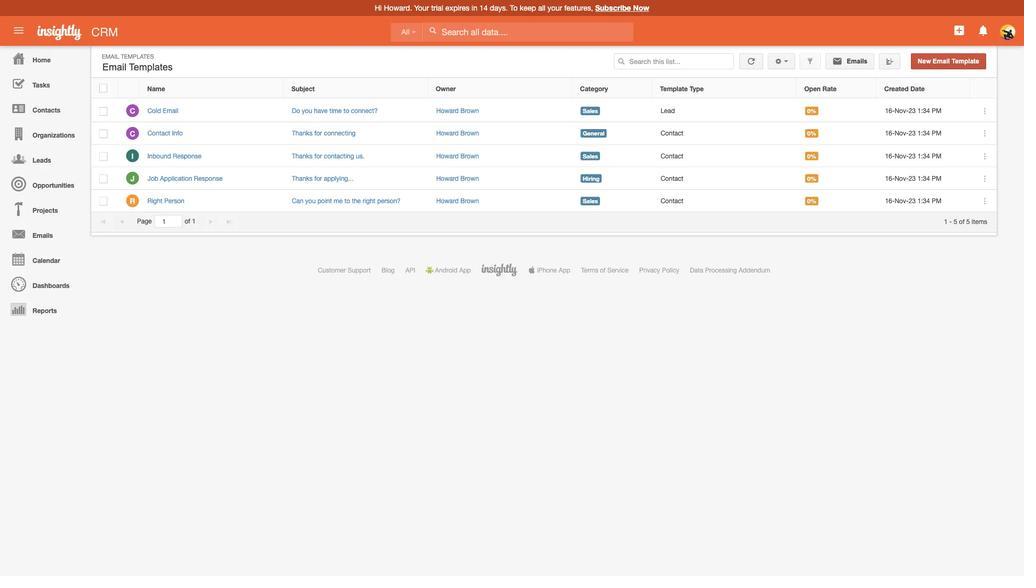 Task type: vqa. For each thing, say whether or not it's contained in the screenshot.


Task type: describe. For each thing, give the bounding box(es) containing it.
dashboards link
[[3, 272, 85, 297]]

hiring cell
[[573, 167, 653, 190]]

search image
[[618, 58, 626, 65]]

cog image
[[775, 58, 783, 65]]

email templates email templates
[[102, 53, 173, 73]]

1 horizontal spatial template
[[952, 58, 980, 65]]

calendar link
[[3, 247, 85, 272]]

date
[[911, 85, 925, 92]]

contacting
[[324, 152, 354, 160]]

terms
[[581, 266, 599, 274]]

type
[[690, 85, 704, 92]]

16- for me
[[886, 197, 895, 205]]

application
[[160, 175, 192, 182]]

all
[[538, 3, 546, 12]]

c link for cold email
[[126, 104, 139, 117]]

row containing name
[[91, 78, 997, 98]]

hi howard. your trial expires in 14 days. to keep all your features, subscribe now
[[375, 3, 650, 12]]

opportunities
[[33, 181, 74, 189]]

1 - 5 of 5 items
[[945, 218, 988, 225]]

for for i
[[315, 152, 322, 160]]

1:34 for us.
[[918, 152, 931, 160]]

howard brown link for me
[[437, 197, 479, 205]]

0 vertical spatial templates
[[121, 53, 154, 60]]

new
[[919, 58, 932, 65]]

2 0% from the top
[[808, 130, 817, 137]]

response inside "j" row
[[194, 175, 223, 182]]

your
[[414, 3, 429, 12]]

contacts
[[33, 106, 60, 114]]

terms of service
[[581, 266, 629, 274]]

info
[[172, 130, 183, 137]]

j link
[[126, 172, 139, 185]]

thanks for applying... link
[[292, 175, 354, 182]]

0% for time
[[808, 108, 817, 114]]

0% for me
[[808, 198, 817, 205]]

template inside row
[[661, 85, 688, 92]]

android app
[[435, 266, 471, 274]]

processing
[[706, 266, 737, 274]]

lead cell
[[653, 100, 797, 122]]

16-nov-23 1:34 pm for me
[[886, 197, 942, 205]]

data
[[690, 266, 704, 274]]

1 1 from the left
[[192, 218, 196, 225]]

features,
[[565, 3, 594, 12]]

2 16-nov-23 1:34 pm from the top
[[886, 130, 942, 137]]

tasks link
[[3, 71, 85, 96]]

16- for us.
[[886, 152, 895, 160]]

2 23 from the top
[[909, 130, 916, 137]]

dashboards
[[33, 282, 69, 289]]

job application response link
[[148, 175, 228, 182]]

1:34 for time
[[918, 107, 931, 114]]

thanks for applying...
[[292, 175, 354, 182]]

1 c row from the top
[[91, 100, 998, 122]]

do you have time to connect? link
[[292, 107, 378, 114]]

contact for i
[[661, 152, 684, 160]]

to for c
[[344, 107, 349, 114]]

lead
[[661, 107, 675, 114]]

projects link
[[3, 196, 85, 222]]

0 horizontal spatial emails link
[[3, 222, 85, 247]]

crm
[[91, 25, 118, 39]]

c for cold email
[[130, 107, 135, 115]]

me
[[334, 197, 343, 205]]

contact for r
[[661, 197, 684, 205]]

home link
[[3, 46, 85, 71]]

nov- for us.
[[895, 152, 909, 160]]

contact for j
[[661, 175, 684, 182]]

tasks
[[33, 81, 50, 89]]

pm for time
[[932, 107, 942, 114]]

you for r
[[305, 197, 316, 205]]

0% inside "j" row
[[808, 175, 817, 182]]

16-nov-23 1:34 pm cell for me
[[877, 190, 971, 212]]

leads link
[[3, 146, 85, 171]]

do
[[292, 107, 300, 114]]

addendum
[[739, 266, 771, 274]]

cold email
[[148, 107, 179, 114]]

sales for r
[[583, 198, 598, 205]]

howard brown link for time
[[437, 107, 479, 114]]

thanks for contacting us. link
[[292, 152, 365, 160]]

organizations
[[33, 131, 75, 139]]

howard inside "j" row
[[437, 175, 459, 182]]

1:34 inside "j" row
[[918, 175, 931, 182]]

customer support link
[[318, 266, 371, 274]]

opportunities link
[[3, 171, 85, 196]]

us.
[[356, 152, 365, 160]]

brown inside "j" row
[[461, 175, 479, 182]]

category
[[580, 85, 608, 92]]

sales cell for c
[[573, 100, 653, 122]]

4 howard brown link from the top
[[437, 175, 479, 182]]

navigation containing home
[[0, 46, 85, 322]]

open rate
[[805, 85, 837, 92]]

row group containing c
[[91, 100, 998, 212]]

23 for us.
[[909, 152, 916, 160]]

api link
[[406, 266, 416, 274]]

0 horizontal spatial of
[[185, 218, 190, 225]]

data processing addendum
[[690, 266, 771, 274]]

show list view filters image
[[807, 58, 815, 65]]

0 vertical spatial emails link
[[826, 53, 875, 69]]

email templates button
[[100, 59, 175, 75]]

thanks for c
[[292, 130, 313, 137]]

app for iphone app
[[559, 266, 571, 274]]

the
[[352, 197, 361, 205]]

iphone app link
[[528, 266, 571, 274]]

person?
[[377, 197, 401, 205]]

1:34 for me
[[918, 197, 931, 205]]

privacy
[[640, 266, 661, 274]]

person
[[164, 197, 185, 205]]

1 5 from the left
[[954, 218, 958, 225]]

c link for contact info
[[126, 127, 139, 140]]

job
[[148, 175, 158, 182]]

howard.
[[384, 3, 412, 12]]

pm for us.
[[932, 152, 942, 160]]

notifications image
[[978, 24, 990, 37]]

in
[[472, 3, 478, 12]]

leads
[[33, 156, 51, 164]]

2 c row from the top
[[91, 122, 998, 145]]

brown for us.
[[461, 152, 479, 160]]

general
[[583, 130, 605, 137]]

api
[[406, 266, 416, 274]]

reports
[[33, 307, 57, 314]]

howard for us.
[[437, 152, 459, 160]]

contact cell for i
[[653, 145, 797, 167]]

calendar
[[33, 257, 60, 264]]

16- inside "j" row
[[886, 175, 895, 182]]

howard brown for us.
[[437, 152, 479, 160]]

blog
[[382, 266, 395, 274]]

r link
[[126, 194, 139, 207]]

-
[[950, 218, 953, 225]]

2 5 from the left
[[967, 218, 971, 225]]

14
[[480, 3, 488, 12]]

sales cell for i
[[573, 145, 653, 167]]

applying...
[[324, 175, 354, 182]]

android
[[435, 266, 458, 274]]

2 16-nov-23 1:34 pm cell from the top
[[877, 122, 971, 145]]

howard brown inside "j" row
[[437, 175, 479, 182]]

0% cell for me
[[797, 190, 877, 212]]

inbound
[[148, 152, 171, 160]]

general cell
[[573, 122, 653, 145]]

policy
[[662, 266, 680, 274]]

1 field
[[155, 216, 182, 227]]

page
[[137, 218, 152, 225]]

r
[[130, 197, 135, 205]]

to
[[510, 3, 518, 12]]

of 1
[[185, 218, 196, 225]]

1 vertical spatial emails
[[33, 232, 53, 239]]

2 howard brown from the top
[[437, 130, 479, 137]]

data processing addendum link
[[690, 266, 771, 274]]

for for j
[[315, 175, 322, 182]]

16-nov-23 1:34 pm cell for us.
[[877, 145, 971, 167]]

android app link
[[426, 266, 471, 274]]



Task type: locate. For each thing, give the bounding box(es) containing it.
sales down hiring
[[583, 198, 598, 205]]

16-nov-23 1:34 pm inside "j" row
[[886, 175, 942, 182]]

4 nov- from the top
[[895, 175, 909, 182]]

1 1:34 from the top
[[918, 107, 931, 114]]

1
[[192, 218, 196, 225], [945, 218, 948, 225]]

1 vertical spatial c
[[130, 129, 135, 138]]

nov- for time
[[895, 107, 909, 114]]

privacy policy
[[640, 266, 680, 274]]

right
[[148, 197, 163, 205]]

1 thanks from the top
[[292, 130, 313, 137]]

owner
[[436, 85, 456, 92]]

c link left cold
[[126, 104, 139, 117]]

0%
[[808, 108, 817, 114], [808, 130, 817, 137], [808, 153, 817, 160], [808, 175, 817, 182], [808, 198, 817, 205]]

4 16-nov-23 1:34 pm from the top
[[886, 175, 942, 182]]

for inside i row
[[315, 152, 322, 160]]

howard brown for time
[[437, 107, 479, 114]]

all link
[[391, 23, 423, 42]]

contact info
[[148, 130, 183, 137]]

None checkbox
[[100, 107, 108, 116], [100, 130, 108, 138], [100, 175, 108, 183], [100, 107, 108, 116], [100, 130, 108, 138], [100, 175, 108, 183]]

c row up i row
[[91, 100, 998, 122]]

5 howard from the top
[[437, 197, 459, 205]]

1 vertical spatial templates
[[129, 62, 173, 73]]

0 horizontal spatial emails
[[33, 232, 53, 239]]

pm inside r "row"
[[932, 197, 942, 205]]

navigation
[[0, 46, 85, 322]]

2 thanks from the top
[[292, 152, 313, 160]]

0 vertical spatial thanks
[[292, 130, 313, 137]]

response inside i row
[[173, 152, 202, 160]]

0 horizontal spatial 1
[[192, 218, 196, 225]]

23 inside "j" row
[[909, 175, 916, 182]]

5 23 from the top
[[909, 197, 916, 205]]

rate
[[823, 85, 837, 92]]

4 1:34 from the top
[[918, 175, 931, 182]]

2 1:34 from the top
[[918, 130, 931, 137]]

you right do
[[302, 107, 312, 114]]

5 16-nov-23 1:34 pm cell from the top
[[877, 190, 971, 212]]

sales down category
[[583, 108, 598, 114]]

0% cell for time
[[797, 100, 877, 122]]

None checkbox
[[99, 84, 107, 93], [100, 152, 108, 161], [100, 197, 108, 206], [99, 84, 107, 93], [100, 152, 108, 161], [100, 197, 108, 206]]

5 howard brown link from the top
[[437, 197, 479, 205]]

3 16- from the top
[[886, 152, 895, 160]]

connect?
[[351, 107, 378, 114]]

sales cell
[[573, 100, 653, 122], [573, 145, 653, 167], [573, 190, 653, 212]]

sales up hiring
[[583, 153, 598, 160]]

iphone
[[537, 266, 557, 274]]

1 0% from the top
[[808, 108, 817, 114]]

app for android app
[[460, 266, 471, 274]]

nov- inside i row
[[895, 152, 909, 160]]

response up job application response link
[[173, 152, 202, 160]]

contact
[[148, 130, 170, 137], [661, 130, 684, 137], [661, 152, 684, 160], [661, 175, 684, 182], [661, 197, 684, 205]]

3 0% cell from the top
[[797, 145, 877, 167]]

1 23 from the top
[[909, 107, 916, 114]]

3 contact cell from the top
[[653, 167, 797, 190]]

5 16-nov-23 1:34 pm from the top
[[886, 197, 942, 205]]

hi
[[375, 3, 382, 12]]

3 sales from the top
[[583, 198, 598, 205]]

new email template
[[919, 58, 980, 65]]

sales cell for r
[[573, 190, 653, 212]]

organizations link
[[3, 121, 85, 146]]

inbound response link
[[148, 152, 207, 160]]

0% inside i row
[[808, 153, 817, 160]]

2 vertical spatial for
[[315, 175, 322, 182]]

sales cell down general
[[573, 145, 653, 167]]

5 nov- from the top
[[895, 197, 909, 205]]

1:34 inside i row
[[918, 152, 931, 160]]

1 howard from the top
[[437, 107, 459, 114]]

to right "time"
[[344, 107, 349, 114]]

1:34 inside r "row"
[[918, 197, 931, 205]]

keep
[[520, 3, 536, 12]]

to
[[344, 107, 349, 114], [345, 197, 350, 205]]

response right application
[[194, 175, 223, 182]]

3 howard from the top
[[437, 152, 459, 160]]

3 16-nov-23 1:34 pm from the top
[[886, 152, 942, 160]]

4 brown from the top
[[461, 175, 479, 182]]

pm inside i row
[[932, 152, 942, 160]]

brown for time
[[461, 107, 479, 114]]

1 vertical spatial emails link
[[3, 222, 85, 247]]

for left contacting
[[315, 152, 322, 160]]

0 vertical spatial to
[[344, 107, 349, 114]]

blog link
[[382, 266, 395, 274]]

contact for c
[[661, 130, 684, 137]]

sales for i
[[583, 153, 598, 160]]

c
[[130, 107, 135, 115], [130, 129, 135, 138]]

home
[[33, 56, 51, 64]]

howard brown link for us.
[[437, 152, 479, 160]]

2 brown from the top
[[461, 130, 479, 137]]

0 horizontal spatial app
[[460, 266, 471, 274]]

1 vertical spatial sales cell
[[573, 145, 653, 167]]

you
[[302, 107, 312, 114], [305, 197, 316, 205]]

5 0% cell from the top
[[797, 190, 877, 212]]

0 vertical spatial c link
[[126, 104, 139, 117]]

1 sales from the top
[[583, 108, 598, 114]]

subscribe
[[596, 3, 631, 12]]

1 vertical spatial thanks
[[292, 152, 313, 160]]

thanks for connecting link
[[292, 130, 356, 137]]

16- for time
[[886, 107, 895, 114]]

emails
[[846, 58, 868, 65], [33, 232, 53, 239]]

3 howard brown from the top
[[437, 152, 479, 160]]

emails link up rate
[[826, 53, 875, 69]]

4 16-nov-23 1:34 pm cell from the top
[[877, 167, 971, 190]]

of right '1' field on the top left of the page
[[185, 218, 190, 225]]

4 howard brown from the top
[[437, 175, 479, 182]]

2 c link from the top
[[126, 127, 139, 140]]

0% inside r "row"
[[808, 198, 817, 205]]

pm for me
[[932, 197, 942, 205]]

i row
[[91, 145, 998, 167]]

1 vertical spatial to
[[345, 197, 350, 205]]

thanks up "can"
[[292, 175, 313, 182]]

5 pm from the top
[[932, 197, 942, 205]]

1 horizontal spatial emails link
[[826, 53, 875, 69]]

5 howard brown from the top
[[437, 197, 479, 205]]

0 vertical spatial you
[[302, 107, 312, 114]]

i link
[[126, 149, 139, 162]]

3 howard brown link from the top
[[437, 152, 479, 160]]

3 pm from the top
[[932, 152, 942, 160]]

1 pm from the top
[[932, 107, 942, 114]]

c up i 'link'
[[130, 129, 135, 138]]

5 1:34 from the top
[[918, 197, 931, 205]]

you inside r "row"
[[305, 197, 316, 205]]

time
[[330, 107, 342, 114]]

2 nov- from the top
[[895, 130, 909, 137]]

3 sales cell from the top
[[573, 190, 653, 212]]

2 1 from the left
[[945, 218, 948, 225]]

16-nov-23 1:34 pm for time
[[886, 107, 942, 114]]

emails link down projects
[[3, 222, 85, 247]]

open
[[805, 85, 821, 92]]

3 16-nov-23 1:34 pm cell from the top
[[877, 145, 971, 167]]

name
[[147, 85, 165, 92]]

subscribe now link
[[596, 3, 650, 12]]

thanks inside i row
[[292, 152, 313, 160]]

1 horizontal spatial of
[[600, 266, 606, 274]]

iphone app
[[537, 266, 571, 274]]

1 app from the left
[[460, 266, 471, 274]]

of right -
[[960, 218, 965, 225]]

1 16-nov-23 1:34 pm from the top
[[886, 107, 942, 114]]

template type
[[661, 85, 704, 92]]

0 vertical spatial for
[[315, 130, 322, 137]]

row
[[91, 78, 997, 98]]

3 0% from the top
[[808, 153, 817, 160]]

3 brown from the top
[[461, 152, 479, 160]]

have
[[314, 107, 328, 114]]

2 pm from the top
[[932, 130, 942, 137]]

refresh list image
[[747, 58, 757, 65]]

customer support
[[318, 266, 371, 274]]

3 nov- from the top
[[895, 152, 909, 160]]

contact cell
[[653, 122, 797, 145], [653, 145, 797, 167], [653, 167, 797, 190], [653, 190, 797, 212]]

you for c
[[302, 107, 312, 114]]

contact info link
[[148, 130, 188, 137]]

1 vertical spatial template
[[661, 85, 688, 92]]

howard inside i row
[[437, 152, 459, 160]]

1 vertical spatial sales
[[583, 153, 598, 160]]

1:34
[[918, 107, 931, 114], [918, 130, 931, 137], [918, 152, 931, 160], [918, 175, 931, 182], [918, 197, 931, 205]]

right
[[363, 197, 376, 205]]

1 contact cell from the top
[[653, 122, 797, 145]]

Search this list... text field
[[614, 53, 735, 69]]

thanks for contacting us.
[[292, 152, 365, 160]]

show sidebar image
[[886, 58, 894, 65]]

sales inside i row
[[583, 153, 598, 160]]

3 thanks from the top
[[292, 175, 313, 182]]

your
[[548, 3, 563, 12]]

4 howard from the top
[[437, 175, 459, 182]]

1 sales cell from the top
[[573, 100, 653, 122]]

5 0% from the top
[[808, 198, 817, 205]]

0 horizontal spatial 5
[[954, 218, 958, 225]]

2 c from the top
[[130, 129, 135, 138]]

5 16- from the top
[[886, 197, 895, 205]]

1 c from the top
[[130, 107, 135, 115]]

to for r
[[345, 197, 350, 205]]

right person link
[[148, 197, 190, 205]]

1 16- from the top
[[886, 107, 895, 114]]

4 contact cell from the top
[[653, 190, 797, 212]]

0 vertical spatial template
[[952, 58, 980, 65]]

nov- inside r "row"
[[895, 197, 909, 205]]

hiring
[[583, 175, 600, 182]]

for inside "j" row
[[315, 175, 322, 182]]

howard inside r "row"
[[437, 197, 459, 205]]

contact inside i row
[[661, 152, 684, 160]]

brown for me
[[461, 197, 479, 205]]

contact cell for r
[[653, 190, 797, 212]]

you right "can"
[[305, 197, 316, 205]]

for left the connecting
[[315, 130, 322, 137]]

contact cell for j
[[653, 167, 797, 190]]

1 horizontal spatial 1
[[945, 218, 948, 225]]

point
[[318, 197, 332, 205]]

2 vertical spatial thanks
[[292, 175, 313, 182]]

thanks up thanks for applying... link
[[292, 152, 313, 160]]

5 left the items
[[967, 218, 971, 225]]

4 0% cell from the top
[[797, 167, 877, 190]]

23 inside i row
[[909, 152, 916, 160]]

sales cell down category
[[573, 100, 653, 122]]

1 vertical spatial for
[[315, 152, 322, 160]]

sales inside r "row"
[[583, 198, 598, 205]]

16-nov-23 1:34 pm for us.
[[886, 152, 942, 160]]

response
[[173, 152, 202, 160], [194, 175, 223, 182]]

2 vertical spatial sales
[[583, 198, 598, 205]]

c for contact info
[[130, 129, 135, 138]]

for for c
[[315, 130, 322, 137]]

c row
[[91, 100, 998, 122], [91, 122, 998, 145]]

2 vertical spatial sales cell
[[573, 190, 653, 212]]

0 vertical spatial sales
[[583, 108, 598, 114]]

howard for time
[[437, 107, 459, 114]]

app right iphone
[[559, 266, 571, 274]]

days.
[[490, 3, 508, 12]]

c row up "j" row
[[91, 122, 998, 145]]

howard brown inside r "row"
[[437, 197, 479, 205]]

0% for us.
[[808, 153, 817, 160]]

1 vertical spatial response
[[194, 175, 223, 182]]

4 16- from the top
[[886, 175, 895, 182]]

1 vertical spatial you
[[305, 197, 316, 205]]

howard for me
[[437, 197, 459, 205]]

can
[[292, 197, 304, 205]]

16-nov-23 1:34 pm inside i row
[[886, 152, 942, 160]]

0 vertical spatial sales cell
[[573, 100, 653, 122]]

thanks for i
[[292, 152, 313, 160]]

5 right -
[[954, 218, 958, 225]]

c left cold
[[130, 107, 135, 115]]

23 for time
[[909, 107, 916, 114]]

16- inside r "row"
[[886, 197, 895, 205]]

sales cell down hiring
[[573, 190, 653, 212]]

1 horizontal spatial 5
[[967, 218, 971, 225]]

contact inside "j" row
[[661, 175, 684, 182]]

0 horizontal spatial template
[[661, 85, 688, 92]]

j row
[[91, 167, 998, 190]]

23 for me
[[909, 197, 916, 205]]

nov- for me
[[895, 197, 909, 205]]

howard
[[437, 107, 459, 114], [437, 130, 459, 137], [437, 152, 459, 160], [437, 175, 459, 182], [437, 197, 459, 205]]

1 vertical spatial c link
[[126, 127, 139, 140]]

16-nov-23 1:34 pm inside r "row"
[[886, 197, 942, 205]]

2 16- from the top
[[886, 130, 895, 137]]

expires
[[446, 3, 470, 12]]

1 horizontal spatial app
[[559, 266, 571, 274]]

for left applying...
[[315, 175, 322, 182]]

customer
[[318, 266, 346, 274]]

thanks for j
[[292, 175, 313, 182]]

0% cell
[[797, 100, 877, 122], [797, 122, 877, 145], [797, 145, 877, 167], [797, 167, 877, 190], [797, 190, 877, 212]]

emails up calendar link
[[33, 232, 53, 239]]

of right terms
[[600, 266, 606, 274]]

terms of service link
[[581, 266, 629, 274]]

sales for c
[[583, 108, 598, 114]]

4 0% from the top
[[808, 175, 817, 182]]

4 23 from the top
[[909, 175, 916, 182]]

now
[[634, 3, 650, 12]]

1 left -
[[945, 218, 948, 225]]

can you point me to the right person?
[[292, 197, 401, 205]]

do you have time to connect?
[[292, 107, 378, 114]]

app right android
[[460, 266, 471, 274]]

subject
[[292, 85, 315, 92]]

template down notifications image
[[952, 58, 980, 65]]

2 sales from the top
[[583, 153, 598, 160]]

white image
[[429, 27, 437, 34]]

howard brown inside i row
[[437, 152, 479, 160]]

pm inside "j" row
[[932, 175, 942, 182]]

nov- inside "j" row
[[895, 175, 909, 182]]

2 app from the left
[[559, 266, 571, 274]]

inbound response
[[148, 152, 202, 160]]

1 brown from the top
[[461, 107, 479, 114]]

1 for from the top
[[315, 130, 322, 137]]

0% cell for us.
[[797, 145, 877, 167]]

2 for from the top
[[315, 152, 322, 160]]

j
[[131, 174, 135, 183]]

3 for from the top
[[315, 175, 322, 182]]

Search all data.... text field
[[423, 22, 634, 42]]

for
[[315, 130, 322, 137], [315, 152, 322, 160], [315, 175, 322, 182]]

right person
[[148, 197, 185, 205]]

1 horizontal spatial emails
[[846, 58, 868, 65]]

5
[[954, 218, 958, 225], [967, 218, 971, 225]]

23 inside r "row"
[[909, 197, 916, 205]]

5 brown from the top
[[461, 197, 479, 205]]

2 horizontal spatial of
[[960, 218, 965, 225]]

2 howard from the top
[[437, 130, 459, 137]]

16- inside i row
[[886, 152, 895, 160]]

0 vertical spatial c
[[130, 107, 135, 115]]

thanks for connecting
[[292, 130, 356, 137]]

row group
[[91, 100, 998, 212]]

1 c link from the top
[[126, 104, 139, 117]]

16-nov-23 1:34 pm cell
[[877, 100, 971, 122], [877, 122, 971, 145], [877, 145, 971, 167], [877, 167, 971, 190], [877, 190, 971, 212]]

to inside r "row"
[[345, 197, 350, 205]]

2 howard brown link from the top
[[437, 130, 479, 137]]

1 right '1' field on the top left of the page
[[192, 218, 196, 225]]

16-nov-23 1:34 pm
[[886, 107, 942, 114], [886, 130, 942, 137], [886, 152, 942, 160], [886, 175, 942, 182], [886, 197, 942, 205]]

thanks down do
[[292, 130, 313, 137]]

3 1:34 from the top
[[918, 152, 931, 160]]

howard brown for me
[[437, 197, 479, 205]]

c link up i 'link'
[[126, 127, 139, 140]]

2 contact cell from the top
[[653, 145, 797, 167]]

cold email link
[[148, 107, 184, 114]]

contact inside r "row"
[[661, 197, 684, 205]]

sales
[[583, 108, 598, 114], [583, 153, 598, 160], [583, 198, 598, 205]]

thanks inside "j" row
[[292, 175, 313, 182]]

emails left show sidebar 'image'
[[846, 58, 868, 65]]

1 nov- from the top
[[895, 107, 909, 114]]

1 0% cell from the top
[[797, 100, 877, 122]]

created
[[885, 85, 909, 92]]

brown inside r "row"
[[461, 197, 479, 205]]

4 pm from the top
[[932, 175, 942, 182]]

0 vertical spatial emails
[[846, 58, 868, 65]]

3 23 from the top
[[909, 152, 916, 160]]

1 howard brown from the top
[[437, 107, 479, 114]]

2 0% cell from the top
[[797, 122, 877, 145]]

1 howard brown link from the top
[[437, 107, 479, 114]]

brown inside i row
[[461, 152, 479, 160]]

16-nov-23 1:34 pm cell for time
[[877, 100, 971, 122]]

template left type
[[661, 85, 688, 92]]

1 16-nov-23 1:34 pm cell from the top
[[877, 100, 971, 122]]

0 vertical spatial response
[[173, 152, 202, 160]]

contact cell for c
[[653, 122, 797, 145]]

2 sales cell from the top
[[573, 145, 653, 167]]

r row
[[91, 190, 998, 212]]

to right me
[[345, 197, 350, 205]]



